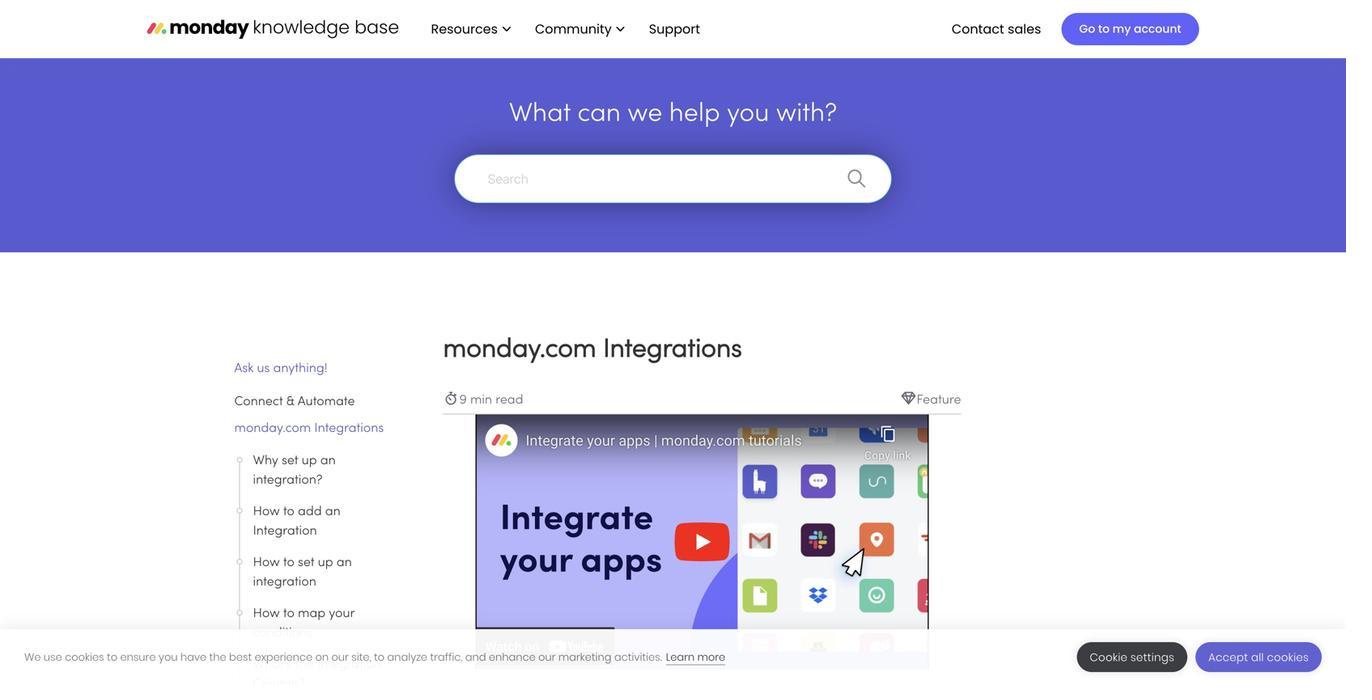 Task type: describe. For each thing, give the bounding box(es) containing it.
best
[[229, 650, 252, 665]]

more
[[698, 650, 726, 665]]

monday.com integrations link
[[234, 419, 404, 439]]

can
[[578, 102, 621, 127]]

how to add an integration
[[253, 506, 341, 538]]

resources link
[[423, 15, 519, 43]]

min
[[470, 395, 492, 407]]

connect & automate link
[[234, 396, 355, 408]]

traffic,
[[430, 650, 463, 665]]

1 horizontal spatial you
[[727, 102, 769, 127]]

to for my
[[1098, 21, 1110, 37]]

us
[[257, 363, 270, 375]]

read
[[496, 395, 523, 407]]

to left ensure in the bottom of the page
[[107, 650, 117, 665]]

0 vertical spatial monday.com
[[443, 338, 596, 363]]

1 vertical spatial integrations
[[314, 423, 384, 435]]

cookie
[[1090, 650, 1128, 665]]

how for how to map your conditions
[[253, 608, 280, 621]]

why set up an integration? link
[[253, 452, 404, 491]]

account
[[1134, 21, 1182, 37]]

contact sales link
[[944, 15, 1050, 43]]

resources
[[431, 20, 498, 38]]

and
[[465, 650, 486, 665]]

all
[[1251, 650, 1264, 665]]

community link
[[527, 15, 633, 43]]

ask
[[234, 363, 254, 375]]

ensure
[[120, 650, 156, 665]]

an inside how to set up an integration
[[337, 557, 352, 570]]

learn more link
[[666, 650, 726, 666]]

feature
[[917, 395, 961, 407]]

to right site,
[[374, 650, 385, 665]]

why set up an integration?
[[253, 455, 336, 487]]

what
[[509, 102, 571, 127]]

connect & automate
[[234, 396, 355, 408]]

cookies for all
[[1267, 650, 1309, 665]]

how for how to set up an integration
[[253, 557, 280, 570]]

0 horizontal spatial you
[[159, 650, 178, 665]]

have
[[180, 650, 207, 665]]

marketing
[[558, 650, 612, 665]]

with?
[[776, 102, 837, 127]]

your
[[329, 608, 355, 621]]

how to set up an integration
[[253, 557, 352, 589]]

go to my account link
[[1062, 13, 1199, 45]]

on
[[315, 650, 329, 665]]

support
[[649, 20, 700, 38]]

to for map
[[283, 608, 295, 621]]

analyze
[[387, 650, 427, 665]]

2 our from the left
[[539, 650, 556, 665]]

we
[[628, 102, 662, 127]]

cookie settings button
[[1077, 643, 1188, 673]]

what can we help you with?
[[509, 102, 837, 127]]

how to set up an integration link
[[253, 554, 404, 593]]

cookies for use
[[65, 650, 104, 665]]

we
[[24, 650, 41, 665]]

an for how to add an integration
[[325, 506, 341, 519]]

accept all cookies
[[1209, 650, 1309, 665]]

accept
[[1209, 650, 1248, 665]]

contact sales
[[952, 20, 1041, 38]]

integration inside how to add an integration
[[253, 526, 317, 538]]

what's the integration column? link
[[253, 656, 404, 686]]

to for add
[[283, 506, 295, 519]]

go
[[1079, 21, 1095, 37]]

integration
[[253, 577, 316, 589]]

experience
[[255, 650, 313, 665]]

monday.com logo image
[[147, 12, 399, 46]]



Task type: locate. For each thing, give the bounding box(es) containing it.
how up conditions
[[253, 608, 280, 621]]

to right go
[[1098, 21, 1110, 37]]

monday.com up read
[[443, 338, 596, 363]]

dialog containing cookie settings
[[0, 630, 1346, 686]]

our right enhance
[[539, 650, 556, 665]]

1 vertical spatial set
[[298, 557, 314, 570]]

how down "integration?"
[[253, 506, 280, 519]]

map
[[298, 608, 326, 621]]

how to map your conditions link
[[253, 605, 404, 644]]

the left on
[[295, 659, 314, 672]]

cookies right all
[[1267, 650, 1309, 665]]

to
[[1098, 21, 1110, 37], [283, 506, 295, 519], [283, 557, 295, 570], [283, 608, 295, 621], [107, 650, 117, 665], [374, 650, 385, 665]]

you right help
[[727, 102, 769, 127]]

to inside how to set up an integration
[[283, 557, 295, 570]]

ask us anything! link
[[234, 359, 404, 379]]

3 how from the top
[[253, 608, 280, 621]]

to inside how to add an integration
[[283, 506, 295, 519]]

1 vertical spatial monday.com integrations
[[234, 423, 384, 435]]

activities.
[[614, 650, 662, 665]]

1 horizontal spatial monday.com integrations
[[443, 338, 742, 363]]

why
[[253, 455, 278, 468]]

list containing resources
[[415, 0, 713, 58]]

list
[[415, 0, 713, 58]]

2 vertical spatial an
[[337, 557, 352, 570]]

how
[[253, 506, 280, 519], [253, 557, 280, 570], [253, 608, 280, 621]]

go to my account
[[1079, 21, 1182, 37]]

0 horizontal spatial up
[[302, 455, 317, 468]]

Search search field
[[455, 155, 892, 203]]

add
[[298, 506, 322, 519]]

the
[[209, 650, 226, 665], [295, 659, 314, 672]]

how inside how to set up an integration
[[253, 557, 280, 570]]

integrations
[[603, 338, 742, 363], [314, 423, 384, 435]]

you left have
[[159, 650, 178, 665]]

1 our from the left
[[332, 650, 349, 665]]

2 how from the top
[[253, 557, 280, 570]]

an inside why set up an integration?
[[320, 455, 336, 468]]

cookies right use
[[65, 650, 104, 665]]

1 horizontal spatial monday.com
[[443, 338, 596, 363]]

to up conditions
[[283, 608, 295, 621]]

set
[[282, 455, 298, 468], [298, 557, 314, 570]]

an
[[320, 455, 336, 468], [325, 506, 341, 519], [337, 557, 352, 570]]

1 vertical spatial monday.com
[[234, 423, 311, 435]]

what's the integration column?
[[253, 659, 381, 686]]

up up "integration?"
[[302, 455, 317, 468]]

0 vertical spatial set
[[282, 455, 298, 468]]

the left best
[[209, 650, 226, 665]]

what's
[[253, 659, 292, 672]]

sales
[[1008, 20, 1041, 38]]

help
[[669, 102, 720, 127]]

conditions
[[253, 628, 312, 640]]

how to add an integration link
[[253, 503, 404, 542]]

0 horizontal spatial our
[[332, 650, 349, 665]]

0 vertical spatial integration
[[253, 526, 317, 538]]

to for set
[[283, 557, 295, 570]]

my
[[1113, 21, 1131, 37]]

how up integration
[[253, 557, 280, 570]]

main content
[[0, 49, 1346, 686]]

learn
[[666, 650, 695, 665]]

integration inside 'what's the integration column?'
[[317, 659, 381, 672]]

column?
[[253, 679, 305, 686]]

use
[[44, 650, 62, 665]]

monday.com
[[443, 338, 596, 363], [234, 423, 311, 435]]

how to map your conditions
[[253, 608, 355, 640]]

site,
[[352, 650, 371, 665]]

set up integration
[[298, 557, 314, 570]]

0 horizontal spatial integrations
[[314, 423, 384, 435]]

1 vertical spatial an
[[325, 506, 341, 519]]

0 horizontal spatial monday.com integrations
[[234, 423, 384, 435]]

1 vertical spatial you
[[159, 650, 178, 665]]

connect
[[234, 396, 283, 408]]

integration
[[253, 526, 317, 538], [317, 659, 381, 672]]

an down monday.com integrations link
[[320, 455, 336, 468]]

an for why set up an integration?
[[320, 455, 336, 468]]

an inside how to add an integration
[[325, 506, 341, 519]]

1 how from the top
[[253, 506, 280, 519]]

0 vertical spatial how
[[253, 506, 280, 519]]

automate
[[298, 396, 355, 408]]

how for how to add an integration
[[253, 506, 280, 519]]

contact
[[952, 20, 1004, 38]]

0 vertical spatial monday.com integrations
[[443, 338, 742, 363]]

cookies inside button
[[1267, 650, 1309, 665]]

how inside how to map your conditions
[[253, 608, 280, 621]]

1 horizontal spatial cookies
[[1267, 650, 1309, 665]]

community
[[535, 20, 612, 38]]

ask us anything!
[[234, 363, 328, 375]]

0 horizontal spatial the
[[209, 650, 226, 665]]

0 horizontal spatial cookies
[[65, 650, 104, 665]]

9
[[459, 395, 467, 407]]

integration?
[[253, 475, 322, 487]]

up
[[302, 455, 317, 468], [318, 557, 333, 570]]

to left add
[[283, 506, 295, 519]]

to inside "link"
[[1098, 21, 1110, 37]]

&
[[286, 396, 295, 408]]

1 horizontal spatial the
[[295, 659, 314, 672]]

0 vertical spatial integrations
[[603, 338, 742, 363]]

0 vertical spatial an
[[320, 455, 336, 468]]

dialog
[[0, 630, 1346, 686]]

set inside how to set up an integration
[[298, 557, 314, 570]]

to inside how to map your conditions
[[283, 608, 295, 621]]

cookies
[[65, 650, 104, 665], [1267, 650, 1309, 665]]

accept all cookies button
[[1196, 643, 1322, 673]]

set inside why set up an integration?
[[282, 455, 298, 468]]

monday.com integrations
[[443, 338, 742, 363], [234, 423, 384, 435]]

0 vertical spatial up
[[302, 455, 317, 468]]

1 vertical spatial how
[[253, 557, 280, 570]]

main element
[[415, 0, 1199, 58]]

cookie settings
[[1090, 650, 1175, 665]]

our right on
[[332, 650, 349, 665]]

None search field
[[446, 155, 900, 203]]

an down how to add an integration link
[[337, 557, 352, 570]]

monday.com down connect
[[234, 423, 311, 435]]

support link
[[641, 15, 713, 43], [649, 20, 705, 38]]

we use cookies to ensure you have the best experience on our site, to analyze traffic, and enhance our marketing activities. learn more
[[24, 650, 726, 665]]

9 min read
[[459, 395, 523, 407]]

set up "integration?"
[[282, 455, 298, 468]]

to up integration
[[283, 557, 295, 570]]

up inside how to set up an integration
[[318, 557, 333, 570]]

2 vertical spatial how
[[253, 608, 280, 621]]

1 horizontal spatial our
[[539, 650, 556, 665]]

1 horizontal spatial up
[[318, 557, 333, 570]]

1 vertical spatial integration
[[317, 659, 381, 672]]

the inside 'what's the integration column?'
[[295, 659, 314, 672]]

anything!
[[273, 363, 328, 375]]

an right add
[[325, 506, 341, 519]]

our
[[332, 650, 349, 665], [539, 650, 556, 665]]

1 horizontal spatial integrations
[[603, 338, 742, 363]]

enhance
[[489, 650, 536, 665]]

you
[[727, 102, 769, 127], [159, 650, 178, 665]]

main content containing what can we help you with?
[[0, 49, 1346, 686]]

0 vertical spatial you
[[727, 102, 769, 127]]

how inside how to add an integration
[[253, 506, 280, 519]]

2 cookies from the left
[[1267, 650, 1309, 665]]

up down how to add an integration link
[[318, 557, 333, 570]]

settings
[[1131, 650, 1175, 665]]

1 cookies from the left
[[65, 650, 104, 665]]

0 horizontal spatial monday.com
[[234, 423, 311, 435]]

1 vertical spatial up
[[318, 557, 333, 570]]

up inside why set up an integration?
[[302, 455, 317, 468]]



Task type: vqa. For each thing, say whether or not it's contained in the screenshot.
set within the WHY SET UP AN INTEGRATION?
yes



